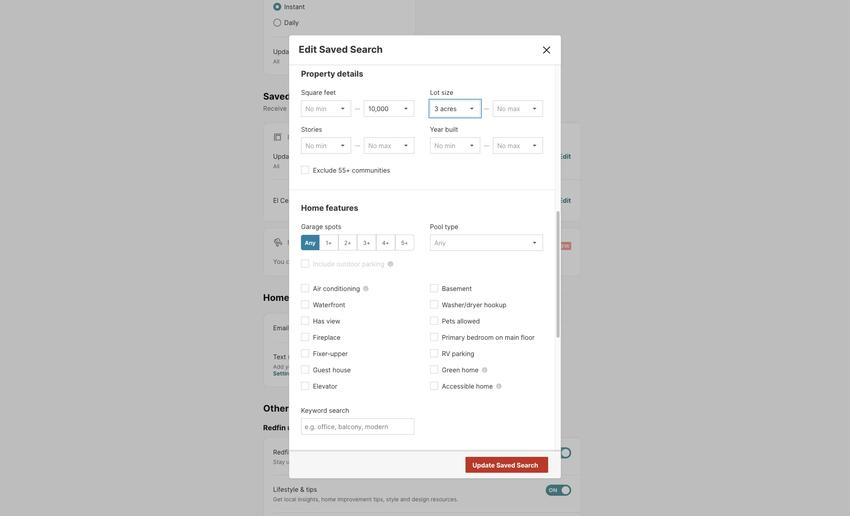 Task type: locate. For each thing, give the bounding box(es) containing it.
2 types from the top
[[297, 153, 314, 161]]

home right accessible
[[476, 383, 493, 391]]

0 horizontal spatial searches
[[293, 91, 335, 102]]

property
[[301, 69, 335, 79]]

lot
[[430, 89, 440, 97]]

redfin news stay up to date on redfin's tools and features, how to buy or sell a home, and connect with an agent.
[[273, 448, 538, 466]]

on inside redfin news stay up to date on redfin's tools and features, how to buy or sell a home, and connect with an agent.
[[315, 459, 321, 466]]

0 vertical spatial home
[[301, 204, 324, 213]]

for
[[287, 134, 300, 142], [287, 239, 300, 247]]

home left tours on the left bottom of page
[[263, 292, 289, 303]]

2 to from the left
[[409, 459, 414, 466]]

features,
[[371, 459, 395, 466]]

update types all
[[273, 48, 314, 65], [273, 153, 314, 170]]

all
[[273, 58, 280, 65], [273, 163, 280, 170]]

redfin's
[[323, 459, 344, 466]]

4+ radio
[[376, 235, 395, 251]]

1 horizontal spatial search
[[422, 105, 442, 113]]

0 vertical spatial edit
[[299, 44, 317, 55]]

edit for first edit button from the bottom of the page
[[559, 197, 571, 205]]

and inside lifestyle & tips get local insights, home improvement tips, style and design resources.
[[400, 496, 410, 503]]

1 horizontal spatial search
[[517, 462, 538, 470]]

2 vertical spatial update
[[473, 462, 495, 470]]

list box
[[301, 101, 351, 117], [364, 101, 414, 117], [430, 101, 480, 117], [493, 101, 543, 117], [301, 138, 351, 154], [364, 138, 414, 154], [430, 138, 480, 154], [493, 138, 543, 154], [430, 235, 543, 251]]

your left preferred
[[377, 105, 390, 113]]

type
[[445, 223, 458, 231]]

for sale
[[287, 134, 318, 142]]

communities
[[352, 167, 390, 175]]

1 vertical spatial redfin
[[273, 448, 292, 456]]

receive
[[263, 105, 287, 113]]

2 edit button from the top
[[559, 196, 571, 205]]

connect
[[478, 459, 499, 466]]

exclude 55+ communities
[[313, 167, 390, 175]]

settings
[[273, 370, 296, 377]]

to
[[295, 459, 300, 466], [409, 459, 414, 466]]

update down the for sale
[[273, 153, 295, 161]]

test
[[303, 197, 316, 205]]

update down daily "option"
[[273, 48, 295, 56]]

include outdoor parking
[[313, 260, 385, 268]]

types down the for sale
[[297, 153, 314, 161]]

saved
[[319, 44, 348, 55], [263, 91, 291, 102], [320, 258, 338, 266], [496, 462, 515, 470]]

— for square feet
[[355, 105, 360, 112]]

phone
[[299, 363, 315, 370]]

for for for sale
[[287, 134, 300, 142]]

account settings
[[273, 363, 367, 377]]

0 vertical spatial all
[[273, 58, 280, 65]]

types up property
[[297, 48, 314, 56]]

accessible home
[[442, 383, 493, 391]]

1 vertical spatial parking
[[452, 350, 474, 358]]

searches up notifications
[[293, 91, 335, 102]]

to left buy
[[409, 459, 414, 466]]

all down daily "option"
[[273, 58, 280, 65]]

style
[[386, 496, 399, 503]]

house
[[333, 367, 351, 374]]

search inside button
[[517, 462, 538, 470]]

for rent
[[287, 239, 319, 247]]

and right home,
[[467, 459, 477, 466]]

redfin inside redfin news stay up to date on redfin's tools and features, how to buy or sell a home, and connect with an agent.
[[273, 448, 292, 456]]

1
[[317, 197, 320, 205]]

edit inside edit saved search dialog
[[299, 44, 317, 55]]

update types all down the for sale
[[273, 153, 314, 170]]

for
[[418, 258, 427, 266]]

1 vertical spatial types
[[297, 153, 314, 161]]

edit
[[299, 44, 317, 55], [559, 153, 571, 161], [559, 197, 571, 205]]

0 horizontal spatial home
[[263, 292, 289, 303]]

any
[[305, 240, 316, 246]]

1 horizontal spatial and
[[400, 496, 410, 503]]

0 horizontal spatial search
[[329, 407, 349, 415]]

1 horizontal spatial searches
[[340, 258, 368, 266]]

0 horizontal spatial search
[[350, 44, 383, 55]]

fixer-upper
[[313, 350, 348, 358]]

home right insights,
[[321, 496, 336, 503]]

55+
[[338, 167, 350, 175]]

1 horizontal spatial to
[[409, 459, 414, 466]]

up
[[286, 459, 293, 466]]

agent.
[[522, 459, 538, 466]]

home for home features
[[301, 204, 324, 213]]

edit for second edit button from the bottom of the page
[[559, 153, 571, 161]]

search
[[422, 105, 442, 113], [329, 407, 349, 415]]

2 vertical spatial edit
[[559, 197, 571, 205]]

and
[[360, 459, 370, 466], [467, 459, 477, 466], [400, 496, 410, 503]]

update saved search button
[[466, 457, 548, 473]]

filters.
[[444, 105, 462, 113]]

1 horizontal spatial on
[[368, 105, 375, 113]]

tools
[[346, 459, 358, 466]]

redfin down "other"
[[263, 424, 286, 432]]

home up garage on the top left of the page
[[301, 204, 324, 213]]

4+
[[382, 240, 389, 246]]

view
[[326, 318, 340, 326]]

0 vertical spatial search
[[422, 105, 442, 113]]

searches down the 2+ radio
[[340, 258, 368, 266]]

insights,
[[298, 496, 320, 503]]

parking up green home
[[452, 350, 474, 358]]

emails
[[291, 403, 320, 414]]

1 vertical spatial edit button
[[559, 196, 571, 205]]

option group containing any
[[301, 235, 414, 251]]

1 vertical spatial search
[[329, 407, 349, 415]]

improvement
[[338, 496, 372, 503]]

2 horizontal spatial on
[[496, 334, 503, 342]]

green
[[442, 367, 460, 374]]

0 vertical spatial types
[[297, 48, 314, 56]]

search up the e.g. office, balcony, modern text box
[[329, 407, 349, 415]]

1 all from the top
[[273, 58, 280, 65]]

edit for edit saved search
[[299, 44, 317, 55]]

on for searches
[[368, 105, 375, 113]]

news
[[294, 448, 310, 456]]

search down lot at right top
[[422, 105, 442, 113]]

on right the date at the bottom left of page
[[315, 459, 321, 466]]

update left with
[[473, 462, 495, 470]]

details
[[337, 69, 363, 79]]

your up settings on the bottom left
[[285, 363, 297, 370]]

search inside dialog
[[329, 407, 349, 415]]

timely
[[289, 105, 307, 113]]

redfin for redfin news stay up to date on redfin's tools and features, how to buy or sell a home, and connect with an agent.
[[273, 448, 292, 456]]

other emails
[[263, 403, 320, 414]]

no results
[[506, 462, 538, 470]]

lifestyle & tips get local insights, home improvement tips, style and design resources.
[[273, 486, 458, 503]]

1 types from the top
[[297, 48, 314, 56]]

0 vertical spatial redfin
[[263, 424, 286, 432]]

update inside update saved search button
[[473, 462, 495, 470]]

2 for from the top
[[287, 239, 300, 247]]

rent
[[302, 239, 319, 247]]

1 vertical spatial your
[[285, 363, 297, 370]]

to right the up
[[295, 459, 300, 466]]

0 vertical spatial search
[[350, 44, 383, 55]]

1 horizontal spatial home
[[301, 204, 324, 213]]

notifications
[[309, 105, 345, 113]]

and right tools
[[360, 459, 370, 466]]

saved searches receive timely notifications based on your preferred search filters.
[[263, 91, 462, 113]]

0 vertical spatial edit button
[[559, 152, 571, 170]]

1 update types all from the top
[[273, 48, 314, 65]]

lifestyle
[[273, 486, 298, 494]]

5+
[[401, 240, 408, 246]]

no results button
[[497, 458, 547, 474]]

parking down the 3+ option
[[362, 260, 385, 268]]

updates
[[287, 424, 316, 432]]

1 vertical spatial search
[[517, 462, 538, 470]]

types
[[297, 48, 314, 56], [297, 153, 314, 161]]

None checkbox
[[546, 448, 571, 459]]

0 horizontal spatial parking
[[362, 260, 385, 268]]

1 vertical spatial all
[[273, 163, 280, 170]]

while
[[370, 258, 385, 266]]

2 all from the top
[[273, 163, 280, 170]]

has
[[313, 318, 325, 326]]

sell
[[434, 459, 443, 466]]

stories
[[301, 126, 322, 134]]

rv parking
[[442, 350, 474, 358]]

for left rent at the top of page
[[287, 239, 300, 247]]

0 horizontal spatial to
[[295, 459, 300, 466]]

saved inside button
[[496, 462, 515, 470]]

0 vertical spatial searches
[[293, 91, 335, 102]]

on left main
[[496, 334, 503, 342]]

2 vertical spatial on
[[315, 459, 321, 466]]

0 vertical spatial home
[[462, 367, 479, 374]]

1 horizontal spatial your
[[377, 105, 390, 113]]

search for edit saved search
[[350, 44, 383, 55]]

update
[[273, 48, 295, 56], [273, 153, 295, 161], [473, 462, 495, 470]]

0 vertical spatial on
[[368, 105, 375, 113]]

update types all up property
[[273, 48, 314, 65]]

1 edit button from the top
[[559, 152, 571, 170]]

a
[[444, 459, 447, 466]]

and right the style
[[400, 496, 410, 503]]

home inside edit saved search dialog
[[301, 204, 324, 213]]

0 vertical spatial for
[[287, 134, 300, 142]]

1 vertical spatial home
[[476, 383, 493, 391]]

pets
[[442, 318, 455, 326]]

fixer-
[[313, 350, 330, 358]]

Any radio
[[301, 235, 320, 251]]

home
[[301, 204, 324, 213], [263, 292, 289, 303]]

1 vertical spatial edit
[[559, 153, 571, 161]]

get
[[273, 496, 283, 503]]

on inside "saved searches receive timely notifications based on your preferred search filters."
[[368, 105, 375, 113]]

1 for from the top
[[287, 134, 300, 142]]

search inside "saved searches receive timely notifications based on your preferred search filters."
[[422, 105, 442, 113]]

1 vertical spatial for
[[287, 239, 300, 247]]

for left sale
[[287, 134, 300, 142]]

redfin for redfin updates
[[263, 424, 286, 432]]

home up accessible home at right
[[462, 367, 479, 374]]

elevator
[[313, 383, 337, 391]]

tips
[[306, 486, 317, 494]]

you can create saved searches while searching for
[[273, 258, 428, 266]]

0 vertical spatial update types all
[[273, 48, 314, 65]]

None checkbox
[[546, 485, 571, 496]]

buy
[[416, 459, 425, 466]]

0 vertical spatial update
[[273, 48, 295, 56]]

primary
[[442, 334, 465, 342]]

for for for rent
[[287, 239, 300, 247]]

0 vertical spatial your
[[377, 105, 390, 113]]

2 update types all from the top
[[273, 153, 314, 170]]

1 vertical spatial home
[[263, 292, 289, 303]]

1 vertical spatial on
[[496, 334, 503, 342]]

0 horizontal spatial on
[[315, 459, 321, 466]]

on right based
[[368, 105, 375, 113]]

redfin up stay in the left of the page
[[273, 448, 292, 456]]

all up el
[[273, 163, 280, 170]]

searches
[[293, 91, 335, 102], [340, 258, 368, 266]]

2 vertical spatial home
[[321, 496, 336, 503]]

option group
[[301, 235, 414, 251]]

1 vertical spatial update types all
[[273, 153, 314, 170]]

search
[[350, 44, 383, 55], [517, 462, 538, 470]]



Task type: describe. For each thing, give the bounding box(es) containing it.
preferred
[[392, 105, 420, 113]]

exclude
[[313, 167, 337, 175]]

0 horizontal spatial and
[[360, 459, 370, 466]]

waterfront
[[313, 301, 345, 309]]

washer/dryer
[[442, 301, 482, 309]]

edit saved search
[[299, 44, 383, 55]]

— for year built
[[484, 142, 489, 149]]

square feet
[[301, 89, 336, 97]]

washer/dryer hookup
[[442, 301, 507, 309]]

property details
[[301, 69, 363, 79]]

3+ radio
[[357, 235, 376, 251]]

can
[[286, 258, 297, 266]]

Daily radio
[[273, 19, 281, 27]]

rv
[[442, 350, 450, 358]]

text (sms)
[[273, 353, 306, 361]]

number
[[317, 363, 337, 370]]

— for lot size
[[484, 105, 489, 112]]

&
[[300, 486, 304, 494]]

home for green home
[[462, 367, 479, 374]]

feet
[[324, 89, 336, 97]]

saved inside "saved searches receive timely notifications based on your preferred search filters."
[[263, 91, 291, 102]]

— for stories
[[355, 142, 360, 149]]

edit saved search dialog
[[289, 36, 561, 479]]

sale
[[302, 134, 318, 142]]

account settings link
[[273, 363, 367, 377]]

guest house
[[313, 367, 351, 374]]

square
[[301, 89, 322, 97]]

your inside "saved searches receive timely notifications based on your preferred search filters."
[[377, 105, 390, 113]]

built
[[445, 126, 458, 134]]

1+
[[326, 240, 332, 246]]

include
[[313, 260, 335, 268]]

1 vertical spatial update
[[273, 153, 295, 161]]

1 horizontal spatial parking
[[452, 350, 474, 358]]

allowed
[[457, 318, 480, 326]]

guest
[[313, 367, 331, 374]]

redfin updates
[[263, 424, 316, 432]]

0 vertical spatial parking
[[362, 260, 385, 268]]

home inside lifestyle & tips get local insights, home improvement tips, style and design resources.
[[321, 496, 336, 503]]

edit saved search element
[[299, 44, 532, 55]]

home,
[[449, 459, 465, 466]]

search for update saved search
[[517, 462, 538, 470]]

hookup
[[484, 301, 507, 309]]

primary bedroom on main floor
[[442, 334, 535, 342]]

air
[[313, 285, 321, 293]]

local
[[284, 496, 296, 503]]

home features
[[301, 204, 358, 213]]

you
[[273, 258, 284, 266]]

conditioning
[[323, 285, 360, 293]]

1+ radio
[[319, 235, 338, 251]]

date
[[301, 459, 313, 466]]

has view
[[313, 318, 340, 326]]

searching
[[387, 258, 416, 266]]

2+
[[344, 240, 351, 246]]

air conditioning
[[313, 285, 360, 293]]

year
[[430, 126, 444, 134]]

green home
[[442, 367, 479, 374]]

1 to from the left
[[295, 459, 300, 466]]

Instant radio
[[273, 3, 281, 11]]

in
[[338, 363, 343, 370]]

how
[[396, 459, 407, 466]]

an
[[514, 459, 520, 466]]

outdoor
[[337, 260, 360, 268]]

home for home tours
[[263, 292, 289, 303]]

searches inside "saved searches receive timely notifications based on your preferred search filters."
[[293, 91, 335, 102]]

update saved search
[[473, 462, 538, 470]]

main
[[505, 334, 519, 342]]

results
[[516, 462, 538, 470]]

5+ radio
[[395, 235, 414, 251]]

other
[[263, 403, 289, 414]]

year built
[[430, 126, 458, 134]]

floor
[[521, 334, 535, 342]]

text
[[273, 353, 286, 361]]

cerrito
[[280, 197, 301, 205]]

create
[[299, 258, 318, 266]]

email
[[273, 324, 289, 332]]

1 vertical spatial searches
[[340, 258, 368, 266]]

or
[[427, 459, 432, 466]]

account
[[344, 363, 367, 370]]

el cerrito test 1
[[273, 197, 320, 205]]

resources.
[[431, 496, 458, 503]]

on for news
[[315, 459, 321, 466]]

pets allowed
[[442, 318, 480, 326]]

spots
[[325, 223, 341, 231]]

instant
[[284, 3, 305, 11]]

2+ radio
[[338, 235, 357, 251]]

based
[[347, 105, 366, 113]]

bedroom
[[467, 334, 494, 342]]

2 horizontal spatial and
[[467, 459, 477, 466]]

add your phone number in
[[273, 363, 344, 370]]

0 horizontal spatial your
[[285, 363, 297, 370]]

home tours
[[263, 292, 315, 303]]

on inside edit saved search dialog
[[496, 334, 503, 342]]

features
[[326, 204, 358, 213]]

e.g. office, balcony, modern text field
[[305, 423, 411, 431]]

option group inside edit saved search dialog
[[301, 235, 414, 251]]

home for accessible home
[[476, 383, 493, 391]]



Task type: vqa. For each thing, say whether or not it's contained in the screenshot.
Stories
yes



